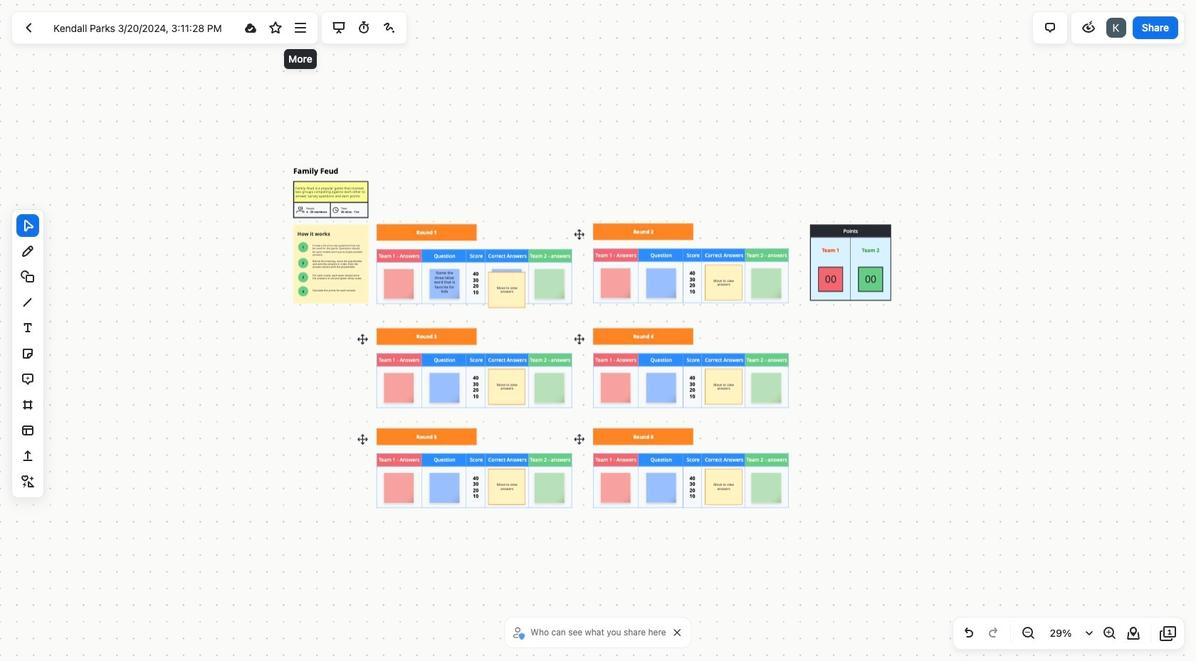 Task type: describe. For each thing, give the bounding box(es) containing it.
mini map image
[[1126, 626, 1143, 643]]

close image
[[674, 630, 682, 637]]

laser image
[[381, 19, 398, 36]]

timer image
[[356, 19, 373, 36]]

zoom out image
[[1020, 626, 1037, 643]]

presentation image
[[331, 19, 348, 36]]

pages image
[[1161, 626, 1178, 643]]



Task type: vqa. For each thing, say whether or not it's contained in the screenshot.
List
yes



Task type: locate. For each thing, give the bounding box(es) containing it.
list
[[1106, 16, 1128, 39]]

zoom in image
[[1101, 626, 1119, 643]]

Document name text field
[[43, 16, 237, 39]]

undo image
[[961, 626, 978, 643]]

star this whiteboard image
[[267, 19, 284, 36]]

more options image
[[292, 19, 309, 36]]

comment panel image
[[1042, 19, 1059, 36]]

list item
[[1106, 16, 1128, 39]]

dashboard image
[[21, 19, 38, 36]]



